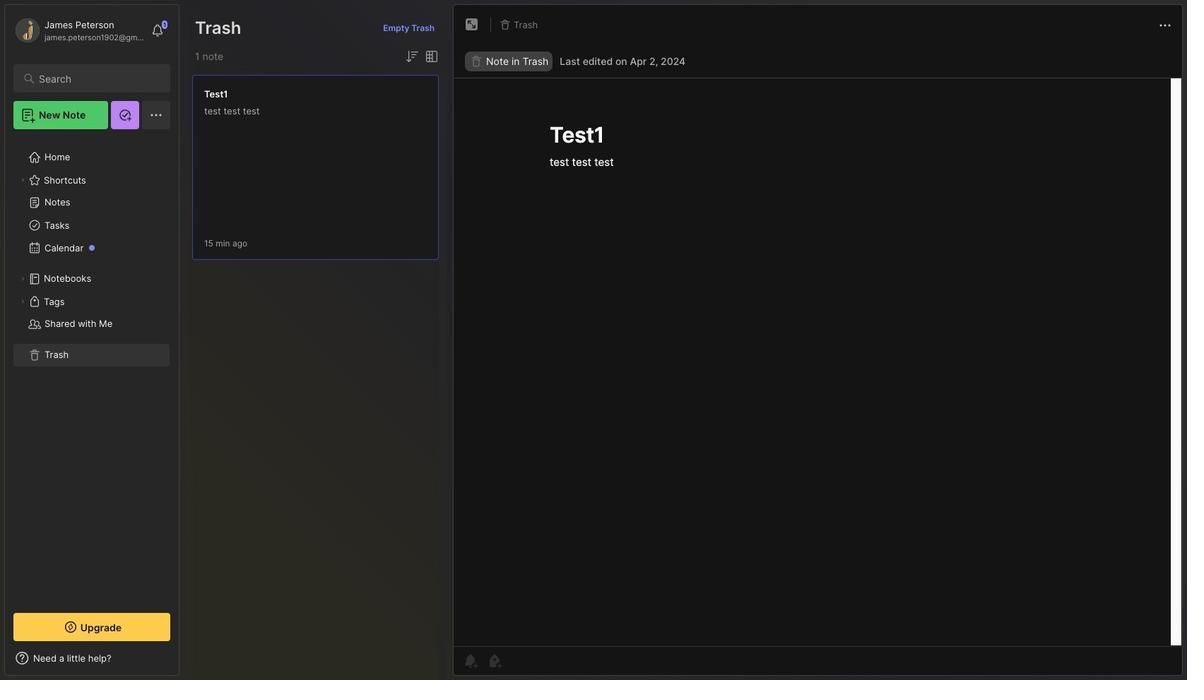 Task type: describe. For each thing, give the bounding box(es) containing it.
expand tags image
[[18, 298, 27, 306]]

note window element
[[453, 4, 1183, 680]]

More actions field
[[1157, 16, 1174, 34]]

View options field
[[421, 48, 440, 65]]

Account field
[[13, 16, 144, 45]]

Search text field
[[39, 72, 158, 86]]

click to collapse image
[[179, 655, 189, 672]]

main element
[[0, 0, 184, 681]]

WHAT'S NEW field
[[5, 648, 179, 670]]

Note Editor text field
[[454, 78, 1183, 647]]



Task type: locate. For each thing, give the bounding box(es) containing it.
None search field
[[39, 70, 158, 87]]

expand notebooks image
[[18, 275, 27, 283]]

tree
[[5, 138, 179, 601]]

more actions image
[[1157, 17, 1174, 34]]

expand note image
[[464, 16, 481, 33]]

none search field inside main element
[[39, 70, 158, 87]]

Sort options field
[[404, 48, 421, 65]]

add tag image
[[486, 653, 503, 670]]

add a reminder image
[[462, 653, 479, 670]]

tree inside main element
[[5, 138, 179, 601]]



Task type: vqa. For each thing, say whether or not it's contained in the screenshot.
Search Box in the the Main 'element'
no



